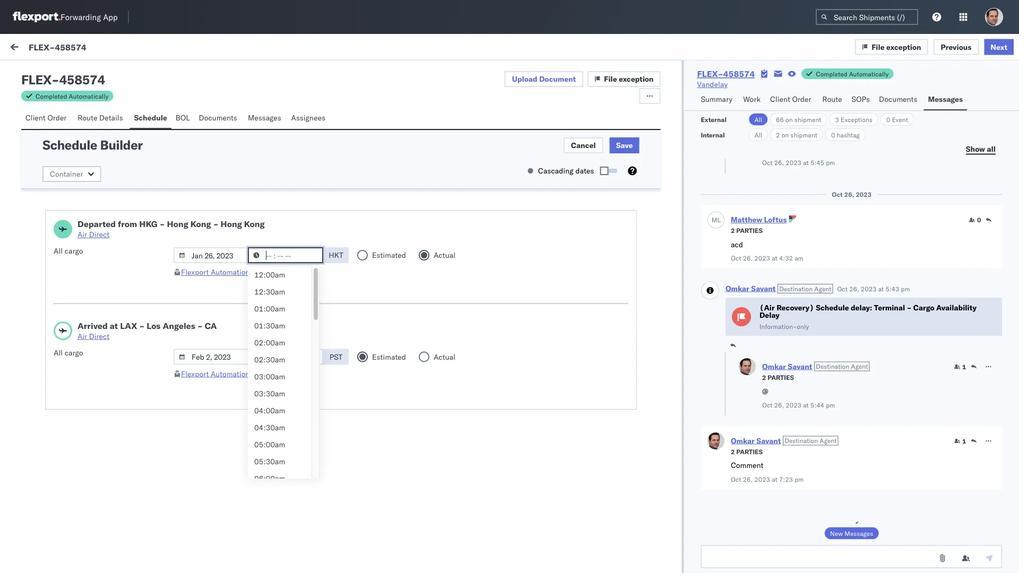 Task type: describe. For each thing, give the bounding box(es) containing it.
please
[[227, 415, 250, 424]]

oct inside @ oct 26, 2023 at 5:44 pm
[[762, 401, 773, 409]]

messages inside button
[[845, 530, 873, 538]]

1 resize handle column header from the left
[[329, 89, 342, 562]]

01:30am
[[254, 321, 285, 331]]

updated for departed from hkg - hong kong - hong kong
[[252, 268, 280, 277]]

next
[[991, 42, 1008, 51]]

cascading dates
[[538, 166, 594, 176]]

new
[[830, 530, 843, 538]]

terminal
[[874, 303, 905, 313]]

at inside acd oct 26, 2023 at 4:32 am
[[772, 254, 778, 262]]

oct 26, 2023, 5:45 pm edt
[[347, 405, 442, 414]]

0 horizontal spatial this
[[32, 356, 46, 366]]

1 vertical spatial flex-458574
[[697, 69, 755, 79]]

flexport for kong
[[181, 268, 209, 277]]

matthew
[[731, 215, 762, 224]]

estimated for arrived at lax - los angeles - ca
[[372, 352, 406, 362]]

1 kong from the left
[[191, 219, 211, 229]]

on right 66
[[786, 116, 793, 123]]

omkar up floats at the left top
[[52, 211, 74, 220]]

66
[[776, 116, 784, 123]]

1 button for comment
[[954, 437, 967, 446]]

2023 inside comment oct 26, 2023 at 7:23 pm
[[754, 476, 770, 484]]

exception: for exception:
[[34, 277, 71, 286]]

import work
[[79, 44, 120, 53]]

internal (0)
[[71, 67, 113, 77]]

flex-458574 link
[[697, 69, 755, 79]]

2 parties for @
[[762, 374, 794, 382]]

dates
[[576, 166, 594, 176]]

2 resize handle column header from the left
[[553, 89, 566, 562]]

cancel
[[571, 141, 596, 150]]

angeles
[[163, 320, 195, 331]]

this is a great deal
[[32, 356, 95, 366]]

import
[[79, 44, 101, 53]]

savant up '(air'
[[751, 284, 776, 293]]

we
[[216, 356, 225, 366]]

2 up @
[[762, 374, 766, 382]]

delay inside (air recovery) schedule delay: terminal - cargo availability delay information-only
[[760, 311, 780, 320]]

oct 26, 2023 at 5:45 pm
[[762, 159, 835, 167]]

feb for arrived at lax - los angeles - ca
[[292, 369, 305, 379]]

related
[[795, 92, 817, 100]]

0 horizontal spatial file
[[604, 74, 617, 84]]

cargo for departed
[[65, 246, 83, 256]]

related work item/shipment
[[795, 92, 878, 100]]

omkar down acd
[[726, 284, 750, 293]]

item/shipment
[[834, 92, 878, 100]]

improve
[[156, 181, 183, 190]]

1 horizontal spatial file exception
[[872, 42, 922, 51]]

0 horizontal spatial delay
[[139, 335, 159, 344]]

4 omkar savant from the top
[[52, 317, 99, 326]]

omkar savant button for comment
[[731, 436, 781, 446]]

message
[[33, 92, 58, 100]]

all cargo for departed
[[54, 246, 83, 256]]

air direct link for hong
[[78, 229, 265, 240]]

acd oct 26, 2023 at 4:32 am
[[731, 240, 804, 262]]

external (0)
[[17, 67, 61, 77]]

parties for @
[[768, 374, 794, 382]]

oct for oct 26, 2023 at 5:45 pm
[[762, 159, 773, 167]]

internal (0) button
[[67, 63, 119, 83]]

contract
[[143, 356, 171, 366]]

direct inside arrived at lax - los angeles - ca air direct
[[89, 332, 110, 341]]

(0) for external (0)
[[47, 67, 61, 77]]

flexport automation updated on feb 2 for ca
[[181, 369, 311, 379]]

save button
[[610, 138, 640, 153]]

omkar up comment
[[731, 436, 755, 446]]

1 horizontal spatial completed automatically
[[816, 70, 889, 78]]

type
[[160, 277, 177, 286]]

0 vertical spatial agent
[[815, 285, 832, 293]]

actual for arrived at lax - los angeles - ca
[[434, 352, 456, 362]]

on up 12:30am
[[282, 268, 290, 277]]

omkar up @
[[762, 362, 786, 371]]

2 parties button for @
[[762, 373, 794, 382]]

my work
[[11, 41, 58, 55]]

2 up often
[[307, 369, 311, 379]]

departed from hkg - hong kong - hong kong air direct
[[78, 219, 265, 239]]

1 hong from the left
[[167, 219, 188, 229]]

01:00am
[[254, 304, 285, 314]]

sops
[[852, 95, 870, 104]]

shipment for 66 on shipment
[[795, 116, 822, 123]]

omkar up latent messaging test.
[[52, 115, 74, 124]]

2271801
[[817, 272, 849, 281]]

0 vertical spatial file
[[872, 42, 885, 51]]

savant up the test. at left
[[76, 115, 99, 124]]

oct for oct 26, 2023 at 5:43 pm
[[837, 285, 848, 293]]

route for route
[[823, 95, 843, 104]]

1 horizontal spatial delay
[[292, 473, 312, 482]]

omkar up filing
[[52, 163, 74, 172]]

your left boat!
[[87, 229, 101, 238]]

savant up "whatever floats your boat! waka waka!"
[[76, 211, 99, 220]]

03:00am
[[254, 372, 285, 382]]

0 vertical spatial omkar savant destination agent
[[726, 284, 832, 293]]

savant up commendation
[[76, 163, 99, 172]]

partnership.
[[32, 367, 73, 376]]

4 resize handle column header from the left
[[1001, 89, 1013, 562]]

this
[[284, 415, 297, 424]]

morale!
[[201, 181, 226, 190]]

12:30am
[[254, 287, 285, 297]]

omkar savant destination agent for @
[[762, 362, 868, 371]]

1 horizontal spatial completed
[[816, 70, 848, 78]]

oct 26, 2023
[[832, 191, 872, 199]]

your up possible.
[[226, 425, 241, 435]]

2 up comment
[[731, 448, 735, 456]]

05:00am
[[254, 440, 285, 450]]

lax
[[120, 320, 137, 331]]

66 on shipment
[[776, 116, 822, 123]]

1 vertical spatial completed automatically
[[36, 92, 108, 100]]

messaging
[[55, 133, 91, 143]]

my
[[11, 41, 28, 55]]

schedule inside (air recovery) schedule delay: terminal - cargo availability delay information-only
[[816, 303, 849, 313]]

0 vertical spatial client
[[771, 95, 791, 104]]

0 vertical spatial destination
[[779, 285, 813, 293]]

1 horizontal spatial client order button
[[766, 90, 819, 110]]

2 kong from the left
[[244, 219, 265, 229]]

messages for right messages button
[[929, 95, 963, 104]]

2023, for 5:45
[[374, 405, 395, 414]]

on down 66
[[782, 131, 789, 139]]

information-
[[760, 323, 797, 331]]

cancel button
[[564, 138, 604, 153]]

1 horizontal spatial a
[[67, 181, 71, 190]]

1 vertical spatial exception
[[619, 74, 654, 84]]

arrived
[[78, 320, 108, 331]]

26, for oct 26, 2023
[[845, 191, 854, 199]]

1 vertical spatial client
[[25, 113, 46, 122]]

client order for client order button to the right
[[771, 95, 812, 104]]

1 horizontal spatial documents button
[[875, 90, 924, 110]]

matthew loftus
[[731, 215, 787, 224]]

exception: warehouse devan delay
[[34, 335, 159, 344]]

omkar savant button for @
[[762, 362, 812, 371]]

route button
[[819, 90, 848, 110]]

2 parties button for acd
[[731, 226, 763, 235]]

boat!
[[103, 229, 121, 238]]

are
[[44, 404, 55, 413]]

parties for acd
[[736, 227, 763, 235]]

oct for oct 26, 2023, 6:30 pm edt
[[347, 219, 359, 228]]

oct for oct 26, 2023
[[832, 191, 843, 199]]

cargo availability delay
[[227, 473, 312, 482]]

03:30am
[[254, 389, 285, 399]]

automation for hong
[[211, 268, 250, 277]]

recovery)
[[777, 303, 814, 313]]

destination for @
[[816, 363, 850, 371]]

26, inside acd oct 26, 2023 at 4:32 am
[[743, 254, 753, 262]]

m
[[712, 216, 717, 224]]

0 horizontal spatial 5:45
[[397, 405, 413, 414]]

devan
[[193, 404, 213, 413]]

lucrative
[[270, 356, 299, 366]]

pm right 5:43
[[901, 285, 910, 293]]

1 horizontal spatial messages button
[[924, 90, 968, 110]]

at inside comment oct 26, 2023 at 7:23 pm
[[772, 476, 778, 484]]

0 vertical spatial 5:45
[[811, 159, 824, 167]]

oct 26, 2023 at 5:43 pm
[[837, 285, 910, 293]]

agent for comment
[[820, 437, 837, 445]]

1 horizontal spatial automatically
[[850, 70, 889, 78]]

l
[[717, 216, 721, 224]]

schedule for schedule builder
[[42, 137, 97, 153]]

@ oct 26, 2023 at 5:44 pm
[[762, 387, 835, 409]]

feb for departed from hkg - hong kong - hong kong
[[292, 268, 305, 277]]

0 horizontal spatial documents button
[[195, 108, 244, 129]]

i
[[32, 181, 34, 190]]

flex- 1854269
[[794, 171, 849, 181]]

details
[[99, 113, 123, 122]]

- inside (air recovery) schedule delay: terminal - cargo availability delay information-only
[[907, 303, 912, 313]]

1 horizontal spatial that
[[268, 415, 282, 424]]

container
[[50, 169, 83, 179]]

0 hashtag
[[832, 131, 860, 139]]

create
[[241, 356, 262, 366]]

all cargo for arrived
[[54, 348, 83, 357]]

filing
[[48, 181, 65, 190]]

may
[[299, 415, 312, 424]]

a inside contract established, we will create a lucrative partnership.
[[264, 356, 268, 366]]

flexport automation updated on feb 2 button for hong
[[181, 268, 311, 277]]

edt for oct 26, 2023, 5:45 pm edt
[[428, 405, 442, 414]]

hashtag
[[837, 131, 860, 139]]

05:30am
[[254, 457, 285, 467]]

omkar savant destination agent for comment
[[731, 436, 837, 446]]

summary
[[701, 95, 733, 104]]

2023, for 7:22
[[374, 123, 395, 133]]

5:44
[[811, 401, 824, 409]]

2 right 12:00am
[[307, 268, 311, 277]]

04:30am
[[254, 423, 285, 433]]

your left the morale!
[[185, 181, 199, 190]]

26, for oct 26, 2023, 5:45 pm edt
[[361, 405, 372, 414]]

great
[[62, 356, 79, 366]]

04:00am
[[254, 406, 285, 416]]

on down lucrative
[[282, 369, 290, 379]]

flex- 458574 for oct 26, 2023, 7:22 pm edt
[[794, 123, 844, 133]]

2 up acd
[[731, 227, 735, 235]]

1 vertical spatial completed
[[36, 92, 67, 100]]

2 down 66
[[776, 131, 780, 139]]

3 resize handle column header from the left
[[777, 89, 789, 562]]

0 horizontal spatial availability
[[250, 473, 291, 482]]

0 horizontal spatial client order button
[[21, 108, 73, 129]]

0 horizontal spatial messages button
[[244, 108, 287, 129]]

air inside departed from hkg - hong kong - hong kong air direct
[[78, 230, 87, 239]]

458574 button
[[6, 514, 1013, 561]]

pm for 7:22
[[415, 123, 426, 133]]

26, for oct 26, 2023, 6:30 pm edt
[[361, 219, 372, 228]]

order for client order button to the right
[[793, 95, 812, 104]]

0 vertical spatial omkar savant button
[[726, 284, 776, 293]]

at left 5:43
[[878, 285, 884, 293]]

work inside button
[[744, 95, 761, 104]]

0 horizontal spatial that
[[102, 404, 116, 413]]

0 vertical spatial documents
[[879, 95, 918, 104]]

sops button
[[848, 90, 875, 110]]

pm inside @ oct 26, 2023 at 5:44 pm
[[826, 401, 835, 409]]

0 horizontal spatial cargo
[[227, 473, 248, 482]]

k
[[170, 404, 175, 413]]

0 vertical spatial flex-458574
[[29, 42, 86, 52]]

2023 inside acd oct 26, 2023 at 4:32 am
[[754, 254, 770, 262]]

oct 26, 2023, 7:22 pm edt
[[347, 123, 442, 133]]

pst
[[330, 352, 343, 362]]

7:23
[[779, 476, 793, 484]]

26, for oct 26, 2023 at 5:43 pm
[[849, 285, 859, 293]]



Task type: vqa. For each thing, say whether or not it's contained in the screenshot.
26, in the acd Oct 26, 2023 at 4:32 am
yes



Task type: locate. For each thing, give the bounding box(es) containing it.
completed automatically down flex - 458574
[[36, 92, 108, 100]]

1 1 from the top
[[963, 363, 967, 371]]

will right we
[[227, 356, 239, 366]]

all button for 66
[[749, 113, 768, 126]]

assignees
[[291, 113, 326, 122]]

a right is at bottom
[[56, 356, 60, 366]]

2 parties for acd
[[731, 227, 763, 235]]

internal for internal
[[701, 131, 725, 139]]

2 estimated from the top
[[372, 352, 406, 362]]

1 vertical spatial flex- 458574
[[794, 336, 844, 345]]

(0) inside button
[[99, 67, 113, 77]]

2 pm from the top
[[415, 219, 426, 228]]

loftus
[[764, 215, 787, 224]]

agent
[[815, 285, 832, 293], [851, 363, 868, 371], [820, 437, 837, 445]]

you
[[88, 404, 100, 413]]

assignees button
[[287, 108, 332, 129]]

at up flex- 1854269
[[803, 159, 809, 167]]

0 vertical spatial feb
[[292, 268, 305, 277]]

0 inside 0 button
[[977, 216, 981, 224]]

completed down flex - 458574
[[36, 92, 67, 100]]

estimated for departed from hkg - hong kong - hong kong
[[372, 251, 406, 260]]

cargo for arrived
[[65, 348, 83, 357]]

oct inside comment oct 26, 2023 at 7:23 pm
[[731, 476, 741, 484]]

cargo inside (air recovery) schedule delay: terminal - cargo availability delay information-only
[[914, 303, 935, 313]]

delay down los
[[139, 335, 159, 344]]

0 vertical spatial 2 parties
[[731, 227, 763, 235]]

savant up @ oct 26, 2023 at 5:44 pm
[[788, 362, 812, 371]]

pm up 1854269
[[826, 159, 835, 167]]

(0) up message on the top left of the page
[[47, 67, 61, 77]]

1 horizontal spatial work
[[819, 92, 832, 100]]

order up 66 on shipment
[[793, 95, 812, 104]]

0 vertical spatial work
[[30, 41, 58, 55]]

delay:
[[851, 303, 872, 313]]

waka!
[[143, 229, 164, 238]]

2 parties button for comment
[[731, 447, 763, 456]]

2 vertical spatial 0
[[977, 216, 981, 224]]

1 vertical spatial work
[[744, 95, 761, 104]]

destination for comment
[[785, 437, 818, 445]]

3 flex- 458574 from the top
[[794, 405, 844, 414]]

2 vertical spatial agent
[[820, 437, 837, 445]]

cargo down warehouse on the bottom of page
[[65, 348, 83, 357]]

on
[[786, 116, 793, 123], [782, 131, 789, 139], [282, 268, 290, 277], [282, 369, 290, 379]]

2 parties up @
[[762, 374, 794, 382]]

2 vertical spatial omkar savant button
[[731, 436, 781, 446]]

parties up comment
[[736, 448, 763, 456]]

0 vertical spatial am
[[36, 181, 46, 190]]

edt for oct 26, 2023, 6:30 pm edt
[[428, 219, 442, 228]]

None checkbox
[[602, 169, 617, 173]]

comment oct 26, 2023 at 7:23 pm
[[731, 461, 804, 484]]

comment
[[731, 461, 764, 470]]

2 parties up comment
[[731, 448, 763, 456]]

2 direct from the top
[[89, 332, 110, 341]]

pm inside comment oct 26, 2023 at 7:23 pm
[[795, 476, 804, 484]]

am right "4:32"
[[795, 254, 804, 262]]

omkar savant up warehouse on the bottom of page
[[52, 317, 99, 326]]

1 flex- 458574 from the top
[[794, 123, 844, 133]]

your
[[185, 181, 199, 190], [87, 229, 101, 238], [118, 404, 133, 413], [226, 425, 241, 435]]

1 vertical spatial air direct link
[[78, 331, 217, 342]]

0 vertical spatial pm
[[415, 123, 426, 133]]

1 vertical spatial feb
[[292, 369, 305, 379]]

0 vertical spatial flexport automation updated on feb 2 button
[[181, 268, 311, 277]]

1 updated from the top
[[252, 268, 280, 277]]

feb down lucrative
[[292, 369, 305, 379]]

client order
[[771, 95, 812, 104], [25, 113, 67, 122]]

1 1 button from the top
[[954, 363, 967, 371]]

hkg
[[139, 219, 158, 229]]

2 vertical spatial messages
[[845, 530, 873, 538]]

2 updated from the top
[[252, 369, 280, 379]]

1 horizontal spatial 0
[[887, 116, 891, 123]]

0 vertical spatial all button
[[749, 113, 768, 126]]

1 vertical spatial availability
[[250, 473, 291, 482]]

route for route details
[[78, 113, 97, 122]]

route up '3'
[[823, 95, 843, 104]]

exception:
[[34, 277, 71, 286], [34, 335, 71, 344]]

often
[[294, 404, 312, 413]]

will inside 'will possible.'
[[308, 425, 319, 435]]

2023
[[786, 159, 802, 167], [856, 191, 872, 199], [754, 254, 770, 262], [861, 285, 877, 293], [786, 401, 802, 409], [754, 476, 770, 484]]

2 vertical spatial delay
[[292, 473, 312, 482]]

1 -- : -- -- text field from the top
[[248, 247, 323, 263]]

0 horizontal spatial work
[[30, 41, 58, 55]]

messages
[[929, 95, 963, 104], [248, 113, 281, 122], [845, 530, 873, 538]]

file
[[872, 42, 885, 51], [604, 74, 617, 84]]

2 all cargo from the top
[[54, 348, 83, 357]]

1 vertical spatial 0
[[832, 131, 836, 139]]

0 horizontal spatial client
[[25, 113, 46, 122]]

02:00am
[[254, 338, 285, 348]]

air direct link
[[78, 229, 265, 240], [78, 331, 217, 342]]

show
[[966, 144, 986, 153]]

2 2023, from the top
[[374, 219, 395, 228]]

0 vertical spatial -- : -- -- text field
[[248, 247, 323, 263]]

client order up latent
[[25, 113, 67, 122]]

save
[[616, 141, 633, 150]]

at inside arrived at lax - los angeles - ca air direct
[[110, 320, 118, 331]]

1 horizontal spatial cargo
[[914, 303, 935, 313]]

updated for arrived at lax - los angeles - ca
[[252, 369, 280, 379]]

savant up warehouse on the bottom of page
[[76, 317, 99, 326]]

2 omkar savant from the top
[[52, 163, 99, 172]]

parties for comment
[[736, 448, 763, 456]]

0 horizontal spatial completed automatically
[[36, 92, 108, 100]]

0 vertical spatial automation
[[211, 268, 250, 277]]

2 flex- 458574 from the top
[[794, 336, 844, 345]]

5:43
[[886, 285, 900, 293]]

completed
[[816, 70, 848, 78], [36, 92, 67, 100]]

3 omkar savant from the top
[[52, 211, 99, 220]]

direct
[[89, 230, 110, 239], [89, 332, 110, 341]]

1 vertical spatial automatically
[[69, 92, 108, 100]]

schedule builder
[[42, 137, 143, 153]]

1 vertical spatial edt
[[428, 219, 442, 228]]

omkar savant for filing
[[52, 163, 99, 172]]

26, inside comment oct 26, 2023 at 7:23 pm
[[743, 476, 753, 484]]

air direct link for los
[[78, 331, 217, 342]]

1 horizontal spatial 5:45
[[811, 159, 824, 167]]

flexport automation updated on feb 2 up 12:30am
[[181, 268, 311, 277]]

1 air direct link from the top
[[78, 229, 265, 240]]

at
[[803, 159, 809, 167], [772, 254, 778, 262], [878, 285, 884, 293], [110, 320, 118, 331], [803, 401, 809, 409], [772, 476, 778, 484]]

2 hong from the left
[[221, 219, 242, 229]]

2023 inside @ oct 26, 2023 at 5:44 pm
[[786, 401, 802, 409]]

pm for 5:45
[[415, 405, 426, 414]]

cargo
[[914, 303, 935, 313], [227, 473, 248, 482]]

route details
[[78, 113, 123, 122]]

2 actual from the top
[[434, 352, 456, 362]]

2 vertical spatial destination
[[785, 437, 818, 445]]

1 button
[[954, 363, 967, 371], [954, 437, 967, 446]]

0 vertical spatial flex- 458574
[[794, 123, 844, 133]]

departed
[[78, 219, 116, 229]]

0 horizontal spatial hong
[[167, 219, 188, 229]]

hong up mmm d, yyyy text box
[[221, 219, 242, 229]]

3 exceptions
[[836, 116, 873, 123]]

pm for 6:30
[[415, 219, 426, 228]]

1 horizontal spatial order
[[793, 95, 812, 104]]

new messages button
[[825, 527, 879, 540]]

at inside @ oct 26, 2023 at 5:44 pm
[[803, 401, 809, 409]]

2 horizontal spatial delay
[[760, 311, 780, 320]]

order
[[793, 95, 812, 104], [47, 113, 67, 122]]

all
[[987, 144, 996, 153]]

feb
[[292, 268, 305, 277], [292, 369, 305, 379]]

flexport for angeles
[[181, 369, 209, 379]]

omkar savant up messaging
[[52, 115, 99, 124]]

2 all button from the top
[[749, 129, 768, 141]]

1 horizontal spatial documents
[[879, 95, 918, 104]]

pm
[[415, 123, 426, 133], [415, 219, 426, 228], [415, 405, 426, 414]]

(0) for internal (0)
[[99, 67, 113, 77]]

am right i
[[36, 181, 46, 190]]

flexport down established,
[[181, 369, 209, 379]]

flex-458574 down forwarding app link in the left of the page
[[29, 42, 86, 52]]

hong right waka!
[[167, 219, 188, 229]]

client order for the leftmost client order button
[[25, 113, 67, 122]]

whatever
[[32, 229, 64, 238]]

am inside acd oct 26, 2023 at 4:32 am
[[795, 254, 804, 262]]

(0) down import work button
[[99, 67, 113, 77]]

2 horizontal spatial 0
[[977, 216, 981, 224]]

458574 inside button
[[817, 532, 844, 542]]

document
[[539, 74, 576, 84]]

feb right 12:00am
[[292, 268, 305, 277]]

edt for oct 26, 2023, 7:22 pm edt
[[428, 123, 442, 133]]

destination up 5:44
[[816, 363, 850, 371]]

1 exception: from the top
[[34, 277, 71, 286]]

file right the document at top
[[604, 74, 617, 84]]

schedule left delay:
[[816, 303, 849, 313]]

warehouse
[[73, 335, 113, 344]]

documents button up event
[[875, 90, 924, 110]]

2 vertical spatial omkar savant destination agent
[[731, 436, 837, 446]]

agent down 'flex- 2271801'
[[815, 285, 832, 293]]

list box
[[248, 267, 312, 574]]

direct inside departed from hkg - hong kong - hong kong air direct
[[89, 230, 110, 239]]

external down summary button
[[701, 116, 727, 123]]

exception: up is at bottom
[[34, 335, 71, 344]]

exception: for exception: warehouse devan delay
[[34, 335, 71, 344]]

destination down 5:44
[[785, 437, 818, 445]]

1 horizontal spatial will
[[308, 425, 319, 435]]

1 horizontal spatial file
[[872, 42, 885, 51]]

internal for internal (0)
[[71, 67, 97, 77]]

flexport automation updated on feb 2 for hong
[[181, 268, 311, 277]]

omkar savant up filing
[[52, 163, 99, 172]]

0 vertical spatial external
[[17, 67, 45, 77]]

omkar savant for your
[[52, 211, 99, 220]]

route left details
[[78, 113, 97, 122]]

oct
[[347, 123, 359, 133], [762, 159, 773, 167], [832, 191, 843, 199], [347, 219, 359, 228], [731, 254, 741, 262], [837, 285, 848, 293], [762, 401, 773, 409], [347, 405, 359, 414], [731, 476, 741, 484]]

2 air direct link from the top
[[78, 331, 217, 342]]

this left is at bottom
[[32, 356, 46, 366]]

agent down 5:44
[[820, 437, 837, 445]]

previous button
[[934, 39, 979, 55]]

omkar savant up floats at the left top
[[52, 211, 99, 220]]

external inside button
[[17, 67, 45, 77]]

MMM D, YYYY text field
[[174, 247, 249, 263]]

1 vertical spatial that
[[268, 415, 282, 424]]

a right create
[[264, 356, 268, 366]]

flexport. image
[[13, 12, 61, 22]]

resize handle column header
[[329, 89, 342, 562], [553, 89, 566, 562], [777, 89, 789, 562], [1001, 89, 1013, 562]]

air inside arrived at lax - los angeles - ca air direct
[[78, 332, 87, 341]]

6:30
[[397, 219, 413, 228]]

kong
[[191, 219, 211, 229], [244, 219, 265, 229]]

availability inside (air recovery) schedule delay: terminal - cargo availability delay information-only
[[936, 303, 977, 313]]

1 horizontal spatial (0)
[[99, 67, 113, 77]]

documents button
[[875, 90, 924, 110], [195, 108, 244, 129]]

26, inside @ oct 26, 2023 at 5:44 pm
[[774, 401, 784, 409]]

1 vertical spatial messages
[[248, 113, 281, 122]]

shipment for 2 on shipment
[[791, 131, 818, 139]]

upload document button
[[505, 71, 584, 87]]

1 all button from the top
[[749, 113, 768, 126]]

1 vertical spatial documents
[[199, 113, 237, 122]]

0 for hashtag
[[832, 131, 836, 139]]

omkar savant button up @
[[762, 362, 812, 371]]

1 flexport from the top
[[181, 268, 209, 277]]

agent for @
[[851, 363, 868, 371]]

am
[[36, 181, 46, 190], [795, 254, 804, 262]]

(0) inside button
[[47, 67, 61, 77]]

omkar savant destination agent up '(air'
[[726, 284, 832, 293]]

schedule up container
[[42, 137, 97, 153]]

this inside are notifying you that your shipment, k & k, devan has been delayed. this often please note that this may your understanding
[[278, 404, 292, 413]]

work for my
[[30, 41, 58, 55]]

previous
[[941, 42, 972, 51]]

cargo left '06:00am'
[[227, 473, 248, 482]]

1 2023, from the top
[[374, 123, 395, 133]]

whatever floats your boat! waka waka!
[[32, 229, 164, 238]]

delay right '06:00am'
[[292, 473, 312, 482]]

1 vertical spatial schedule
[[42, 137, 97, 153]]

work right summary button
[[744, 95, 761, 104]]

0 vertical spatial direct
[[89, 230, 110, 239]]

omkar savant for test.
[[52, 115, 99, 124]]

0 vertical spatial flexport
[[181, 268, 209, 277]]

flexport automation updated on feb 2 button up 12:30am
[[181, 268, 311, 277]]

0 horizontal spatial file exception
[[604, 74, 654, 84]]

0 horizontal spatial a
[[56, 356, 60, 366]]

2 exception: from the top
[[34, 335, 71, 344]]

schedule for schedule
[[134, 113, 167, 122]]

estimated down oct 26, 2023, 6:30 pm edt
[[372, 251, 406, 260]]

only
[[797, 323, 809, 331]]

2 parties button down matthew
[[731, 226, 763, 235]]

0 vertical spatial order
[[793, 95, 812, 104]]

estimated up oct 26, 2023, 5:45 pm edt
[[372, 352, 406, 362]]

shipment,
[[134, 404, 168, 413]]

1 direct from the top
[[89, 230, 110, 239]]

actual for departed from hkg - hong kong - hong kong
[[434, 251, 456, 260]]

2 parties down matthew
[[731, 227, 763, 235]]

external (0) button
[[13, 63, 67, 83]]

list box containing 12:00am
[[248, 267, 312, 574]]

2 1 from the top
[[963, 437, 967, 445]]

1 automation from the top
[[211, 268, 250, 277]]

0 vertical spatial parties
[[736, 227, 763, 235]]

1 vertical spatial all button
[[749, 129, 768, 141]]

1 for comment
[[963, 437, 967, 445]]

all button for 2
[[749, 129, 768, 141]]

internal down import
[[71, 67, 97, 77]]

schedule inside button
[[134, 113, 167, 122]]

0 horizontal spatial (0)
[[47, 67, 61, 77]]

omkar savant button up comment
[[731, 436, 781, 446]]

work for related
[[819, 92, 832, 100]]

1 horizontal spatial am
[[795, 254, 804, 262]]

06:00am
[[254, 474, 285, 484]]

3 2023, from the top
[[374, 405, 395, 414]]

0 horizontal spatial documents
[[199, 113, 237, 122]]

hong
[[167, 219, 188, 229], [221, 219, 242, 229]]

parties up @
[[768, 374, 794, 382]]

will inside contract established, we will create a lucrative partnership.
[[227, 356, 239, 366]]

1 horizontal spatial availability
[[936, 303, 977, 313]]

1 vertical spatial 2 parties
[[762, 374, 794, 382]]

1 vertical spatial route
[[78, 113, 97, 122]]

1 for @
[[963, 363, 967, 371]]

1 omkar savant from the top
[[52, 115, 99, 124]]

12:00am
[[254, 270, 285, 280]]

2 (0) from the left
[[99, 67, 113, 77]]

26, for oct 26, 2023 at 5:45 pm
[[774, 159, 784, 167]]

1 estimated from the top
[[372, 251, 406, 260]]

None text field
[[701, 545, 1003, 569]]

oct for oct 26, 2023, 7:22 pm edt
[[347, 123, 359, 133]]

0 vertical spatial that
[[102, 404, 116, 413]]

new messages
[[830, 530, 873, 538]]

-- : -- -- text field down 02:00am
[[248, 349, 323, 365]]

file exception
[[872, 42, 922, 51], [604, 74, 654, 84]]

1 actual from the top
[[434, 251, 456, 260]]

work right "related"
[[819, 92, 832, 100]]

flexport down mmm d, yyyy text box
[[181, 268, 209, 277]]

1 cargo from the top
[[65, 246, 83, 256]]

upload
[[512, 74, 538, 84]]

3 pm from the top
[[415, 405, 426, 414]]

air down departed
[[78, 230, 87, 239]]

flexport automation updated on feb 2 button for ca
[[181, 369, 311, 379]]

0 vertical spatial 1 button
[[954, 363, 967, 371]]

2023, for 6:30
[[374, 219, 395, 228]]

2 vertical spatial 2 parties
[[731, 448, 763, 456]]

1 all cargo from the top
[[54, 246, 83, 256]]

0 vertical spatial updated
[[252, 268, 280, 277]]

file down search shipments (/) text box
[[872, 42, 885, 51]]

2 flexport automation updated on feb 2 button from the top
[[181, 369, 311, 379]]

work up "external (0)"
[[30, 41, 58, 55]]

devan
[[115, 335, 137, 344]]

1 vertical spatial file exception
[[604, 74, 654, 84]]

pm
[[826, 159, 835, 167], [901, 285, 910, 293], [826, 401, 835, 409], [795, 476, 804, 484]]

oct for oct 26, 2023, 5:45 pm edt
[[347, 405, 359, 414]]

1 horizontal spatial exception
[[887, 42, 922, 51]]

omkar
[[52, 115, 74, 124], [52, 163, 74, 172], [52, 211, 74, 220], [726, 284, 750, 293], [52, 317, 74, 326], [762, 362, 786, 371], [731, 436, 755, 446]]

1 vertical spatial flexport
[[181, 369, 209, 379]]

savant up comment oct 26, 2023 at 7:23 pm
[[757, 436, 781, 446]]

updated down 02:30am
[[252, 369, 280, 379]]

all cargo down floats at the left top
[[54, 246, 83, 256]]

2 vertical spatial edt
[[428, 405, 442, 414]]

internal inside button
[[71, 67, 97, 77]]

3 edt from the top
[[428, 405, 442, 414]]

vandelay
[[697, 80, 728, 89]]

0 vertical spatial actual
[[434, 251, 456, 260]]

1 pm from the top
[[415, 123, 426, 133]]

1 flexport automation updated on feb 2 from the top
[[181, 268, 311, 277]]

order for the leftmost client order button
[[47, 113, 67, 122]]

that up 'understanding'
[[268, 415, 282, 424]]

updated up 12:30am
[[252, 268, 280, 277]]

2 feb from the top
[[292, 369, 305, 379]]

schedule button
[[130, 108, 171, 129]]

a down container
[[67, 181, 71, 190]]

2 automation from the top
[[211, 369, 250, 379]]

0 vertical spatial internal
[[71, 67, 97, 77]]

external down my work
[[17, 67, 45, 77]]

client order up 66 on shipment
[[771, 95, 812, 104]]

Search Shipments (/) text field
[[816, 9, 919, 25]]

1 air from the top
[[78, 230, 87, 239]]

1 horizontal spatial work
[[744, 95, 761, 104]]

i am filing a commendation report to improve your morale!
[[32, 181, 226, 190]]

client order button up 66 on shipment
[[766, 90, 819, 110]]

possible.
[[219, 436, 250, 445]]

0 horizontal spatial route
[[78, 113, 97, 122]]

2 1 button from the top
[[954, 437, 967, 446]]

1 (0) from the left
[[47, 67, 61, 77]]

0 event
[[887, 116, 909, 123]]

automatically up item/shipment
[[850, 70, 889, 78]]

1 feb from the top
[[292, 268, 305, 277]]

-- : -- -- text field up 12:00am
[[248, 247, 323, 263]]

1 horizontal spatial route
[[823, 95, 843, 104]]

0 for event
[[887, 116, 891, 123]]

-- : -- -- text field
[[248, 247, 323, 263], [248, 349, 323, 365]]

client order button
[[766, 90, 819, 110], [21, 108, 73, 129]]

omkar left arrived
[[52, 317, 74, 326]]

&
[[177, 404, 182, 413]]

automation down mmm d, yyyy text box
[[211, 268, 250, 277]]

0 horizontal spatial external
[[17, 67, 45, 77]]

0 vertical spatial 0
[[887, 116, 891, 123]]

internal down summary button
[[701, 131, 725, 139]]

test.
[[93, 133, 108, 143]]

1 horizontal spatial client
[[771, 95, 791, 104]]

1 vertical spatial agent
[[851, 363, 868, 371]]

documents up 0 event
[[879, 95, 918, 104]]

messages for the left messages button
[[248, 113, 281, 122]]

availability
[[936, 303, 977, 313], [250, 473, 291, 482]]

container button
[[42, 166, 101, 182]]

0 vertical spatial flexport automation updated on feb 2
[[181, 268, 311, 277]]

oct inside acd oct 26, 2023 at 4:32 am
[[731, 254, 741, 262]]

0 horizontal spatial kong
[[191, 219, 211, 229]]

1 horizontal spatial external
[[701, 116, 727, 123]]

this
[[32, 356, 46, 366], [278, 404, 292, 413]]

1 flexport automation updated on feb 2 button from the top
[[181, 268, 311, 277]]

1 vertical spatial omkar savant button
[[762, 362, 812, 371]]

2 cargo from the top
[[65, 348, 83, 357]]

2 parties button up @
[[762, 373, 794, 382]]

flexport automation updated on feb 2 button down create
[[181, 369, 311, 379]]

2 flexport automation updated on feb 2 from the top
[[181, 369, 311, 379]]

flex-458574 up vandelay
[[697, 69, 755, 79]]

to
[[147, 181, 154, 190]]

destination up recovery)
[[779, 285, 813, 293]]

0 vertical spatial 2023,
[[374, 123, 395, 133]]

2 air from the top
[[78, 332, 87, 341]]

1 vertical spatial this
[[278, 404, 292, 413]]

1 vertical spatial flexport automation updated on feb 2 button
[[181, 369, 311, 379]]

2 -- : -- -- text field from the top
[[248, 349, 323, 365]]

work inside button
[[103, 44, 120, 53]]

2 horizontal spatial a
[[264, 356, 268, 366]]

1 button for @
[[954, 363, 967, 371]]

is
[[48, 356, 54, 366]]

automatically down internal (0) button
[[69, 92, 108, 100]]

26, for oct 26, 2023, 7:22 pm edt
[[361, 123, 372, 133]]

bol button
[[171, 108, 195, 129]]

direct down departed
[[89, 230, 110, 239]]

automation
[[211, 268, 250, 277], [211, 369, 250, 379]]

2 parties for comment
[[731, 448, 763, 456]]

0 vertical spatial exception:
[[34, 277, 71, 286]]

1 vertical spatial 1 button
[[954, 437, 967, 446]]

external for external (0)
[[17, 67, 45, 77]]

completed up related work item/shipment
[[816, 70, 848, 78]]

0 vertical spatial work
[[103, 44, 120, 53]]

1 vertical spatial 2023,
[[374, 219, 395, 228]]

2 edt from the top
[[428, 219, 442, 228]]

7:22
[[397, 123, 413, 133]]

automation for ca
[[211, 369, 250, 379]]

external for external
[[701, 116, 727, 123]]

flex- 458574 for oct 26, 2023, 5:45 pm edt
[[794, 405, 844, 414]]

from
[[118, 219, 137, 229]]

2 vertical spatial pm
[[415, 405, 426, 414]]

1 edt from the top
[[428, 123, 442, 133]]

all cargo up partnership.
[[54, 348, 83, 357]]

0 horizontal spatial work
[[103, 44, 120, 53]]

MMM D, YYYY text field
[[174, 349, 249, 365]]

your left shipment,
[[118, 404, 133, 413]]

cargo right terminal
[[914, 303, 935, 313]]

2 flexport from the top
[[181, 369, 209, 379]]



